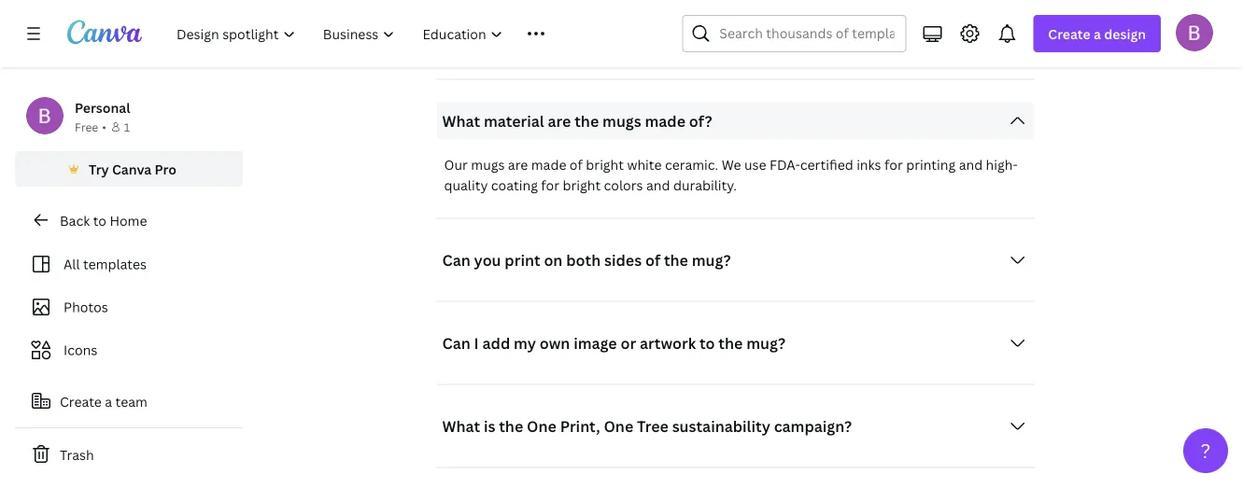 Task type: describe. For each thing, give the bounding box(es) containing it.
campaign?
[[774, 416, 852, 436]]

print
[[505, 250, 541, 270]]

the right artwork
[[719, 333, 743, 353]]

is
[[484, 416, 496, 436]]

my
[[514, 333, 536, 353]]

of inside dropdown button
[[646, 250, 661, 270]]

try canva pro
[[89, 160, 177, 178]]

ceramic.
[[665, 156, 719, 174]]

create a team button
[[15, 383, 243, 420]]

can for can i add my own image or artwork to the mug?
[[442, 333, 471, 353]]

the right material
[[575, 111, 599, 131]]

•
[[102, 119, 106, 135]]

durability.
[[674, 177, 737, 195]]

add
[[483, 333, 510, 353]]

print,
[[560, 416, 600, 436]]

pro
[[155, 160, 177, 178]]

coating
[[491, 177, 538, 195]]

own
[[540, 333, 570, 353]]

what material are the mugs made of? button
[[437, 102, 1035, 140]]

both
[[566, 250, 601, 270]]

our
[[444, 156, 468, 174]]

on
[[544, 250, 563, 270]]

all
[[64, 256, 80, 273]]

Search search field
[[720, 16, 894, 51]]

white
[[627, 156, 662, 174]]

trash link
[[15, 436, 243, 474]]

all templates link
[[26, 247, 232, 282]]

a for team
[[105, 393, 112, 411]]

try canva pro button
[[15, 151, 243, 187]]

what material are the mugs made of?
[[442, 111, 712, 131]]

can for can you print on both sides of the mug?
[[442, 250, 471, 270]]

fda-
[[770, 156, 801, 174]]

1
[[124, 119, 130, 135]]

are for made
[[508, 156, 528, 174]]

2 one from the left
[[604, 416, 634, 436]]

free •
[[75, 119, 106, 135]]

photos link
[[26, 290, 232, 325]]

back to home
[[60, 212, 147, 229]]

can you print on both sides of the mug?
[[442, 250, 731, 270]]

we
[[722, 156, 741, 174]]

? button
[[1184, 429, 1229, 474]]

bob builder image
[[1176, 14, 1214, 51]]

1 vertical spatial bright
[[563, 177, 601, 195]]

the inside dropdown button
[[664, 250, 688, 270]]

printing
[[906, 156, 956, 174]]

mug? inside dropdown button
[[692, 250, 731, 270]]

what is the one print, one tree sustainability campaign? button
[[437, 408, 1035, 445]]

1 horizontal spatial for
[[885, 156, 903, 174]]

free
[[75, 119, 98, 135]]

1 one from the left
[[527, 416, 557, 436]]

personal
[[75, 99, 130, 116]]

what for what material are the mugs made of?
[[442, 111, 480, 131]]

create for create a team
[[60, 393, 102, 411]]

colors
[[604, 177, 643, 195]]

1 horizontal spatial and
[[959, 156, 983, 174]]

you
[[474, 250, 501, 270]]

back to home link
[[15, 202, 243, 239]]

0 horizontal spatial to
[[93, 212, 106, 229]]

of?
[[689, 111, 712, 131]]



Task type: vqa. For each thing, say whether or not it's contained in the screenshot.
analyze on the bottom right of the page
no



Task type: locate. For each thing, give the bounding box(es) containing it.
are right material
[[548, 111, 571, 131]]

of
[[570, 156, 583, 174], [646, 250, 661, 270]]

and left "high-"
[[959, 156, 983, 174]]

for
[[885, 156, 903, 174], [541, 177, 560, 195]]

1 what from the top
[[442, 111, 480, 131]]

1 horizontal spatial mug?
[[747, 333, 786, 353]]

0 horizontal spatial for
[[541, 177, 560, 195]]

our mugs are made of bright white ceramic. we use fda-certified inks for printing and high- quality coating for bright colors and durability.
[[444, 156, 1018, 195]]

1 vertical spatial a
[[105, 393, 112, 411]]

1 vertical spatial made
[[531, 156, 567, 174]]

material
[[484, 111, 544, 131]]

top level navigation element
[[164, 15, 638, 52], [164, 15, 638, 52]]

create a design
[[1049, 25, 1146, 43]]

a left design
[[1094, 25, 1101, 43]]

mug? inside dropdown button
[[747, 333, 786, 353]]

home
[[110, 212, 147, 229]]

made inside dropdown button
[[645, 111, 686, 131]]

0 vertical spatial and
[[959, 156, 983, 174]]

mugs inside our mugs are made of bright white ceramic. we use fda-certified inks for printing and high- quality coating for bright colors and durability.
[[471, 156, 505, 174]]

0 vertical spatial bright
[[586, 156, 624, 174]]

mug?
[[692, 250, 731, 270], [747, 333, 786, 353]]

bright
[[586, 156, 624, 174], [563, 177, 601, 195]]

a
[[1094, 25, 1101, 43], [105, 393, 112, 411]]

0 horizontal spatial a
[[105, 393, 112, 411]]

one
[[527, 416, 557, 436], [604, 416, 634, 436]]

made up coating
[[531, 156, 567, 174]]

0 horizontal spatial and
[[647, 177, 670, 195]]

certified
[[800, 156, 854, 174]]

1 horizontal spatial are
[[548, 111, 571, 131]]

are inside our mugs are made of bright white ceramic. we use fda-certified inks for printing and high- quality coating for bright colors and durability.
[[508, 156, 528, 174]]

one left print,
[[527, 416, 557, 436]]

1 vertical spatial mugs
[[471, 156, 505, 174]]

0 horizontal spatial mug?
[[692, 250, 731, 270]]

of down what material are the mugs made of?
[[570, 156, 583, 174]]

team
[[115, 393, 148, 411]]

0 vertical spatial a
[[1094, 25, 1101, 43]]

a for design
[[1094, 25, 1101, 43]]

are up coating
[[508, 156, 528, 174]]

1 vertical spatial for
[[541, 177, 560, 195]]

can
[[442, 250, 471, 270], [442, 333, 471, 353]]

the right 'is'
[[499, 416, 523, 436]]

None search field
[[682, 15, 907, 52]]

made inside our mugs are made of bright white ceramic. we use fda-certified inks for printing and high- quality coating for bright colors and durability.
[[531, 156, 567, 174]]

0 vertical spatial what
[[442, 111, 480, 131]]

can inside dropdown button
[[442, 250, 471, 270]]

to
[[93, 212, 106, 229], [700, 333, 715, 353]]

create for create a design
[[1049, 25, 1091, 43]]

or
[[621, 333, 636, 353]]

mugs
[[603, 111, 642, 131], [471, 156, 505, 174]]

i
[[474, 333, 479, 353]]

mugs inside dropdown button
[[603, 111, 642, 131]]

design
[[1105, 25, 1146, 43]]

all templates
[[64, 256, 147, 273]]

1 vertical spatial what
[[442, 416, 480, 436]]

1 vertical spatial mug?
[[747, 333, 786, 353]]

and
[[959, 156, 983, 174], [647, 177, 670, 195]]

2 can from the top
[[442, 333, 471, 353]]

1 horizontal spatial made
[[645, 111, 686, 131]]

0 horizontal spatial mugs
[[471, 156, 505, 174]]

0 horizontal spatial one
[[527, 416, 557, 436]]

create left team
[[60, 393, 102, 411]]

are inside dropdown button
[[548, 111, 571, 131]]

the right sides
[[664, 250, 688, 270]]

create left design
[[1049, 25, 1091, 43]]

bright left colors
[[563, 177, 601, 195]]

for right coating
[[541, 177, 560, 195]]

create inside button
[[60, 393, 102, 411]]

templates
[[83, 256, 147, 273]]

0 vertical spatial mugs
[[603, 111, 642, 131]]

and down white in the right of the page
[[647, 177, 670, 195]]

for right inks
[[885, 156, 903, 174]]

can left you at the left of the page
[[442, 250, 471, 270]]

create inside dropdown button
[[1049, 25, 1091, 43]]

bright up colors
[[586, 156, 624, 174]]

icons link
[[26, 333, 232, 368]]

1 can from the top
[[442, 250, 471, 270]]

can left the i
[[442, 333, 471, 353]]

made
[[645, 111, 686, 131], [531, 156, 567, 174]]

0 vertical spatial can
[[442, 250, 471, 270]]

to inside dropdown button
[[700, 333, 715, 353]]

1 horizontal spatial a
[[1094, 25, 1101, 43]]

0 horizontal spatial create
[[60, 393, 102, 411]]

0 horizontal spatial are
[[508, 156, 528, 174]]

0 horizontal spatial made
[[531, 156, 567, 174]]

mugs up quality
[[471, 156, 505, 174]]

mugs up white in the right of the page
[[603, 111, 642, 131]]

1 vertical spatial of
[[646, 250, 661, 270]]

can inside can i add my own image or artwork to the mug? dropdown button
[[442, 333, 471, 353]]

0 vertical spatial are
[[548, 111, 571, 131]]

?
[[1201, 438, 1211, 464]]

to right back
[[93, 212, 106, 229]]

mug? down durability.
[[692, 250, 731, 270]]

create a design button
[[1034, 15, 1161, 52]]

of right sides
[[646, 250, 661, 270]]

artwork
[[640, 333, 696, 353]]

1 horizontal spatial one
[[604, 416, 634, 436]]

a inside dropdown button
[[1094, 25, 1101, 43]]

mug? down the can you print on both sides of the mug? dropdown button
[[747, 333, 786, 353]]

1 horizontal spatial of
[[646, 250, 661, 270]]

create
[[1049, 25, 1091, 43], [60, 393, 102, 411]]

0 vertical spatial made
[[645, 111, 686, 131]]

canva
[[112, 160, 152, 178]]

inks
[[857, 156, 882, 174]]

0 horizontal spatial of
[[570, 156, 583, 174]]

can i add my own image or artwork to the mug?
[[442, 333, 786, 353]]

quality
[[444, 177, 488, 195]]

0 vertical spatial of
[[570, 156, 583, 174]]

sustainability
[[672, 416, 771, 436]]

icons
[[64, 341, 97, 359]]

tree
[[637, 416, 669, 436]]

0 vertical spatial to
[[93, 212, 106, 229]]

what up our
[[442, 111, 480, 131]]

create a team
[[60, 393, 148, 411]]

what for what is the one print, one tree sustainability campaign?
[[442, 416, 480, 436]]

1 vertical spatial and
[[647, 177, 670, 195]]

trash
[[60, 446, 94, 464]]

0 vertical spatial mug?
[[692, 250, 731, 270]]

use
[[745, 156, 767, 174]]

are
[[548, 111, 571, 131], [508, 156, 528, 174]]

what is the one print, one tree sustainability campaign?
[[442, 416, 852, 436]]

high-
[[986, 156, 1018, 174]]

made left of?
[[645, 111, 686, 131]]

one left tree
[[604, 416, 634, 436]]

what
[[442, 111, 480, 131], [442, 416, 480, 436]]

sides
[[605, 250, 642, 270]]

1 vertical spatial to
[[700, 333, 715, 353]]

photos
[[64, 299, 108, 316]]

of inside our mugs are made of bright white ceramic. we use fda-certified inks for printing and high- quality coating for bright colors and durability.
[[570, 156, 583, 174]]

the
[[575, 111, 599, 131], [664, 250, 688, 270], [719, 333, 743, 353], [499, 416, 523, 436]]

1 vertical spatial are
[[508, 156, 528, 174]]

can i add my own image or artwork to the mug? button
[[437, 325, 1035, 362]]

image
[[574, 333, 617, 353]]

1 horizontal spatial create
[[1049, 25, 1091, 43]]

a inside button
[[105, 393, 112, 411]]

are for the
[[548, 111, 571, 131]]

what left 'is'
[[442, 416, 480, 436]]

a left team
[[105, 393, 112, 411]]

0 vertical spatial create
[[1049, 25, 1091, 43]]

2 what from the top
[[442, 416, 480, 436]]

0 vertical spatial for
[[885, 156, 903, 174]]

1 horizontal spatial to
[[700, 333, 715, 353]]

1 horizontal spatial mugs
[[603, 111, 642, 131]]

back
[[60, 212, 90, 229]]

1 vertical spatial create
[[60, 393, 102, 411]]

try
[[89, 160, 109, 178]]

can you print on both sides of the mug? button
[[437, 242, 1035, 279]]

to right artwork
[[700, 333, 715, 353]]

1 vertical spatial can
[[442, 333, 471, 353]]



